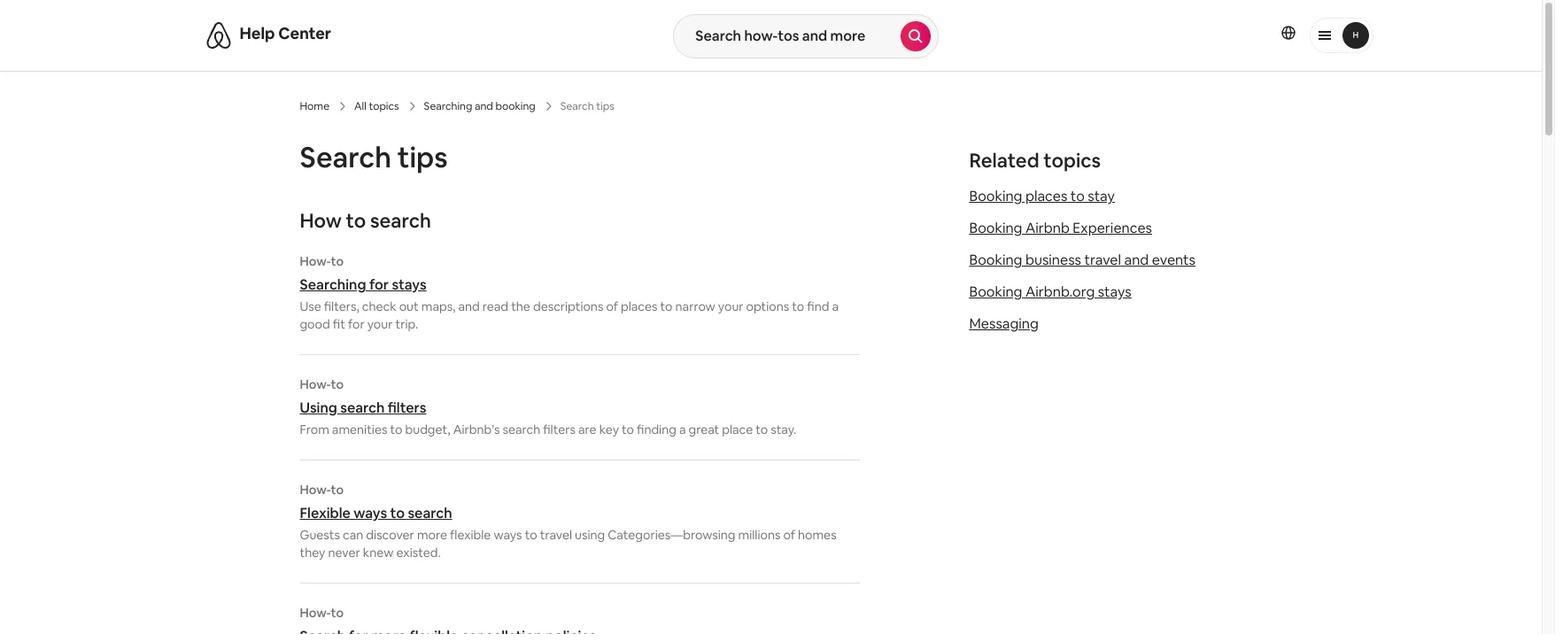 Task type: vqa. For each thing, say whether or not it's contained in the screenshot.
THE HOW- inside the How-to Using search filters From amenities to budget, Airbnb's search filters are key to finding a great place to stay.
yes



Task type: describe. For each thing, give the bounding box(es) containing it.
trip.
[[395, 316, 418, 332]]

how-to using search filters from amenities to budget, airbnb's search filters are key to finding a great place to stay.
[[300, 376, 797, 438]]

existed.
[[396, 545, 441, 561]]

find
[[807, 298, 829, 314]]

how- for flexible
[[300, 482, 331, 498]]

booking airbnb experiences link
[[969, 219, 1152, 237]]

places inside how-to searching for stays use filters, check out maps, and read the descriptions of places to narrow your options to find a good fit for your trip.
[[621, 298, 658, 314]]

searching for stays link
[[300, 275, 860, 294]]

all
[[354, 99, 366, 113]]

how
[[300, 208, 342, 233]]

search up amenities
[[340, 399, 385, 417]]

search right airbnb's at the left of page
[[503, 422, 540, 438]]

to up discover
[[390, 504, 405, 523]]

1 vertical spatial filters
[[543, 422, 576, 438]]

out
[[399, 298, 419, 314]]

center
[[278, 23, 331, 43]]

experiences
[[1073, 219, 1152, 237]]

using search filters element
[[300, 376, 860, 438]]

check
[[362, 298, 396, 314]]

to down how
[[331, 253, 344, 269]]

messaging link
[[969, 314, 1039, 333]]

airbnb's
[[453, 422, 500, 438]]

topics for all topics
[[369, 99, 399, 113]]

booking for booking airbnb experiences
[[969, 219, 1022, 237]]

to inside search for more flexible cancellation policies 'element'
[[331, 605, 344, 621]]

millions
[[738, 527, 781, 543]]

amenities
[[332, 422, 387, 438]]

knew
[[363, 545, 394, 561]]

help
[[240, 23, 275, 43]]

booking for booking airbnb.org stays
[[969, 283, 1022, 301]]

using search filters link
[[300, 399, 860, 417]]

1 horizontal spatial places
[[1026, 187, 1068, 205]]

discover
[[366, 527, 414, 543]]

stays inside how-to searching for stays use filters, check out maps, and read the descriptions of places to narrow your options to find a good fit for your trip.
[[392, 275, 427, 294]]

search inside how-to flexible ways to search guests can discover more flexible ways to travel using categories—browsing millions of homes they never knew existed.
[[408, 504, 452, 523]]

maps,
[[421, 298, 456, 314]]

key
[[599, 422, 619, 438]]

a inside how-to searching for stays use filters, check out maps, and read the descriptions of places to narrow your options to find a good fit for your trip.
[[832, 298, 839, 314]]

search tips
[[300, 139, 448, 175]]

0 vertical spatial ways
[[354, 504, 387, 523]]

using
[[575, 527, 605, 543]]

read
[[483, 298, 508, 314]]

home
[[300, 99, 329, 113]]

narrow
[[675, 298, 715, 314]]

0 horizontal spatial for
[[348, 316, 365, 332]]

to left find
[[792, 298, 804, 314]]

1 horizontal spatial your
[[718, 298, 744, 314]]

to up flexible on the left
[[331, 482, 344, 498]]

of inside how-to flexible ways to search guests can discover more flexible ways to travel using categories—browsing millions of homes they never knew existed.
[[783, 527, 795, 543]]

to left stay
[[1071, 187, 1085, 205]]

fit
[[333, 316, 345, 332]]

messaging
[[969, 314, 1039, 333]]

1 vertical spatial ways
[[494, 527, 522, 543]]

flexible
[[300, 504, 351, 523]]

categories—browsing
[[608, 527, 736, 543]]

flexible ways to search link
[[300, 504, 860, 523]]

tips
[[397, 139, 448, 175]]

of inside how-to searching for stays use filters, check out maps, and read the descriptions of places to narrow your options to find a good fit for your trip.
[[606, 298, 618, 314]]

a inside how-to using search filters from amenities to budget, airbnb's search filters are key to finding a great place to stay.
[[679, 422, 686, 438]]

booking airbnb.org stays
[[969, 283, 1132, 301]]

0 vertical spatial travel
[[1084, 251, 1121, 269]]

searching and booking
[[424, 99, 536, 113]]

0 vertical spatial and
[[475, 99, 493, 113]]

how to search
[[300, 208, 431, 233]]

guests
[[300, 527, 340, 543]]

all topics link
[[354, 99, 399, 113]]

booking
[[495, 99, 536, 113]]

never
[[328, 545, 360, 561]]

to left narrow
[[660, 298, 673, 314]]

the
[[511, 298, 530, 314]]

they
[[300, 545, 325, 561]]

how-to searching for stays use filters, check out maps, and read the descriptions of places to narrow your options to find a good fit for your trip.
[[300, 253, 839, 332]]

to right key
[[622, 422, 634, 438]]

0 vertical spatial searching
[[424, 99, 472, 113]]



Task type: locate. For each thing, give the bounding box(es) containing it.
how- up flexible on the left
[[300, 482, 331, 498]]

booking places to stay
[[969, 187, 1115, 205]]

1 vertical spatial for
[[348, 316, 365, 332]]

topics
[[369, 99, 399, 113], [1044, 148, 1101, 173]]

1 vertical spatial topics
[[1044, 148, 1101, 173]]

from
[[300, 422, 329, 438]]

1 booking from the top
[[969, 187, 1022, 205]]

all topics
[[354, 99, 399, 113]]

how- inside how-to flexible ways to search guests can discover more flexible ways to travel using categories—browsing millions of homes they never knew existed.
[[300, 482, 331, 498]]

and
[[475, 99, 493, 113], [1124, 251, 1149, 269], [458, 298, 480, 314]]

of left the homes
[[783, 527, 795, 543]]

places left narrow
[[621, 298, 658, 314]]

searching and booking link
[[424, 99, 536, 113]]

0 horizontal spatial ways
[[354, 504, 387, 523]]

using
[[300, 399, 337, 417]]

how-
[[300, 253, 331, 269], [300, 376, 331, 392], [300, 482, 331, 498], [300, 605, 331, 621]]

1 horizontal spatial ways
[[494, 527, 522, 543]]

are
[[578, 422, 597, 438]]

related
[[969, 148, 1039, 173]]

related topics
[[969, 148, 1101, 173]]

filters left are
[[543, 422, 576, 438]]

topics up stay
[[1044, 148, 1101, 173]]

to left budget,
[[390, 422, 403, 438]]

to down flexible ways to search link
[[525, 527, 537, 543]]

3 booking from the top
[[969, 251, 1022, 269]]

help center link
[[240, 23, 331, 43]]

filters up budget,
[[388, 399, 426, 417]]

how- inside how-to searching for stays use filters, check out maps, and read the descriptions of places to narrow your options to find a good fit for your trip.
[[300, 253, 331, 269]]

searching up filters,
[[300, 275, 366, 294]]

booking airbnb experiences
[[969, 219, 1152, 237]]

a
[[832, 298, 839, 314], [679, 422, 686, 438]]

a right find
[[832, 298, 839, 314]]

1 horizontal spatial of
[[783, 527, 795, 543]]

filters,
[[324, 298, 359, 314]]

booking airbnb.org stays link
[[969, 283, 1132, 301]]

booking left airbnb
[[969, 219, 1022, 237]]

1 horizontal spatial for
[[369, 275, 389, 294]]

stays
[[392, 275, 427, 294], [1098, 283, 1132, 301]]

travel down experiences
[[1084, 251, 1121, 269]]

booking business travel and events link
[[969, 251, 1196, 269]]

stays down booking business travel and events on the top of page
[[1098, 283, 1132, 301]]

your
[[718, 298, 744, 314], [367, 316, 393, 332]]

booking for booking business travel and events
[[969, 251, 1022, 269]]

to left stay.
[[756, 422, 768, 438]]

place
[[722, 422, 753, 438]]

how- inside how-to using search filters from amenities to budget, airbnb's search filters are key to finding a great place to stay.
[[300, 376, 331, 392]]

1 horizontal spatial travel
[[1084, 251, 1121, 269]]

searching
[[424, 99, 472, 113], [300, 275, 366, 294]]

booking places to stay link
[[969, 187, 1115, 205]]

0 horizontal spatial your
[[367, 316, 393, 332]]

1 vertical spatial and
[[1124, 251, 1149, 269]]

budget,
[[405, 422, 450, 438]]

1 horizontal spatial a
[[832, 298, 839, 314]]

business
[[1026, 251, 1081, 269]]

good
[[300, 316, 330, 332]]

events
[[1152, 251, 1196, 269]]

how- up using at left
[[300, 376, 331, 392]]

0 horizontal spatial of
[[606, 298, 618, 314]]

1 vertical spatial places
[[621, 298, 658, 314]]

0 vertical spatial places
[[1026, 187, 1068, 205]]

booking business travel and events
[[969, 251, 1196, 269]]

0 horizontal spatial searching
[[300, 275, 366, 294]]

travel inside how-to flexible ways to search guests can discover more flexible ways to travel using categories—browsing millions of homes they never knew existed.
[[540, 527, 572, 543]]

searching up "tips"
[[424, 99, 472, 113]]

0 vertical spatial of
[[606, 298, 618, 314]]

searching for stays element
[[300, 253, 860, 333]]

1 horizontal spatial filters
[[543, 422, 576, 438]]

of down searching for stays link
[[606, 298, 618, 314]]

help center
[[240, 23, 331, 43]]

2 vertical spatial and
[[458, 298, 480, 314]]

filters
[[388, 399, 426, 417], [543, 422, 576, 438]]

for right fit
[[348, 316, 365, 332]]

1 vertical spatial searching
[[300, 275, 366, 294]]

search for more flexible cancellation policies element
[[300, 605, 860, 634]]

booking left business
[[969, 251, 1022, 269]]

0 horizontal spatial travel
[[540, 527, 572, 543]]

great
[[689, 422, 719, 438]]

Search how-tos and more search field
[[674, 15, 901, 58]]

2 how- from the top
[[300, 376, 331, 392]]

search down "tips"
[[370, 208, 431, 233]]

1 vertical spatial of
[[783, 527, 795, 543]]

topics right all
[[369, 99, 399, 113]]

ways
[[354, 504, 387, 523], [494, 527, 522, 543]]

1 how- from the top
[[300, 253, 331, 269]]

and left the read
[[458, 298, 480, 314]]

0 vertical spatial topics
[[369, 99, 399, 113]]

booking
[[969, 187, 1022, 205], [969, 219, 1022, 237], [969, 251, 1022, 269], [969, 283, 1022, 301]]

4 how- from the top
[[300, 605, 331, 621]]

0 vertical spatial a
[[832, 298, 839, 314]]

search
[[300, 139, 391, 175]]

a left great
[[679, 422, 686, 438]]

flexible ways to search element
[[300, 482, 860, 562]]

0 horizontal spatial filters
[[388, 399, 426, 417]]

ways right the flexible
[[494, 527, 522, 543]]

travel down flexible ways to search link
[[540, 527, 572, 543]]

places up airbnb
[[1026, 187, 1068, 205]]

how-to flexible ways to search guests can discover more flexible ways to travel using categories—browsing millions of homes they never knew existed.
[[300, 482, 837, 561]]

topics for related topics
[[1044, 148, 1101, 173]]

finding
[[637, 422, 677, 438]]

0 horizontal spatial places
[[621, 298, 658, 314]]

for
[[369, 275, 389, 294], [348, 316, 365, 332]]

and left events
[[1124, 251, 1149, 269]]

0 vertical spatial filters
[[388, 399, 426, 417]]

airbnb homepage image
[[204, 21, 232, 50]]

searching inside how-to searching for stays use filters, check out maps, and read the descriptions of places to narrow your options to find a good fit for your trip.
[[300, 275, 366, 294]]

4 booking from the top
[[969, 283, 1022, 301]]

and inside how-to searching for stays use filters, check out maps, and read the descriptions of places to narrow your options to find a good fit for your trip.
[[458, 298, 480, 314]]

home link
[[300, 99, 329, 113]]

homes
[[798, 527, 837, 543]]

0 vertical spatial your
[[718, 298, 744, 314]]

1 horizontal spatial searching
[[424, 99, 472, 113]]

and left booking
[[475, 99, 493, 113]]

booking down the "related"
[[969, 187, 1022, 205]]

can
[[343, 527, 363, 543]]

1 vertical spatial a
[[679, 422, 686, 438]]

airbnb.org
[[1026, 283, 1095, 301]]

stays up out
[[392, 275, 427, 294]]

to down never
[[331, 605, 344, 621]]

0 horizontal spatial stays
[[392, 275, 427, 294]]

stay.
[[771, 422, 797, 438]]

ways up can on the bottom of page
[[354, 504, 387, 523]]

how-to
[[300, 605, 344, 621]]

how- inside search for more flexible cancellation policies 'element'
[[300, 605, 331, 621]]

to
[[1071, 187, 1085, 205], [346, 208, 366, 233], [331, 253, 344, 269], [660, 298, 673, 314], [792, 298, 804, 314], [331, 376, 344, 392], [390, 422, 403, 438], [622, 422, 634, 438], [756, 422, 768, 438], [331, 482, 344, 498], [390, 504, 405, 523], [525, 527, 537, 543], [331, 605, 344, 621]]

1 vertical spatial travel
[[540, 527, 572, 543]]

flexible
[[450, 527, 491, 543]]

use
[[300, 298, 321, 314]]

your right narrow
[[718, 298, 744, 314]]

0 horizontal spatial a
[[679, 422, 686, 438]]

1 vertical spatial your
[[367, 316, 393, 332]]

to right how
[[346, 208, 366, 233]]

how- down how
[[300, 253, 331, 269]]

to up using at left
[[331, 376, 344, 392]]

airbnb
[[1026, 219, 1070, 237]]

more
[[417, 527, 447, 543]]

how- down they
[[300, 605, 331, 621]]

None search field
[[673, 14, 939, 58]]

travel
[[1084, 251, 1121, 269], [540, 527, 572, 543]]

2 booking from the top
[[969, 219, 1022, 237]]

stay
[[1088, 187, 1115, 205]]

for up check
[[369, 275, 389, 294]]

options
[[746, 298, 789, 314]]

descriptions
[[533, 298, 603, 314]]

of
[[606, 298, 618, 314], [783, 527, 795, 543]]

how- for using
[[300, 376, 331, 392]]

0 horizontal spatial topics
[[369, 99, 399, 113]]

search up more
[[408, 504, 452, 523]]

main navigation menu image
[[1342, 22, 1369, 49]]

1 horizontal spatial topics
[[1044, 148, 1101, 173]]

booking up messaging
[[969, 283, 1022, 301]]

how- for searching
[[300, 253, 331, 269]]

0 vertical spatial for
[[369, 275, 389, 294]]

3 how- from the top
[[300, 482, 331, 498]]

search
[[370, 208, 431, 233], [340, 399, 385, 417], [503, 422, 540, 438], [408, 504, 452, 523]]

booking for booking places to stay
[[969, 187, 1022, 205]]

1 horizontal spatial stays
[[1098, 283, 1132, 301]]

your down check
[[367, 316, 393, 332]]

places
[[1026, 187, 1068, 205], [621, 298, 658, 314]]



